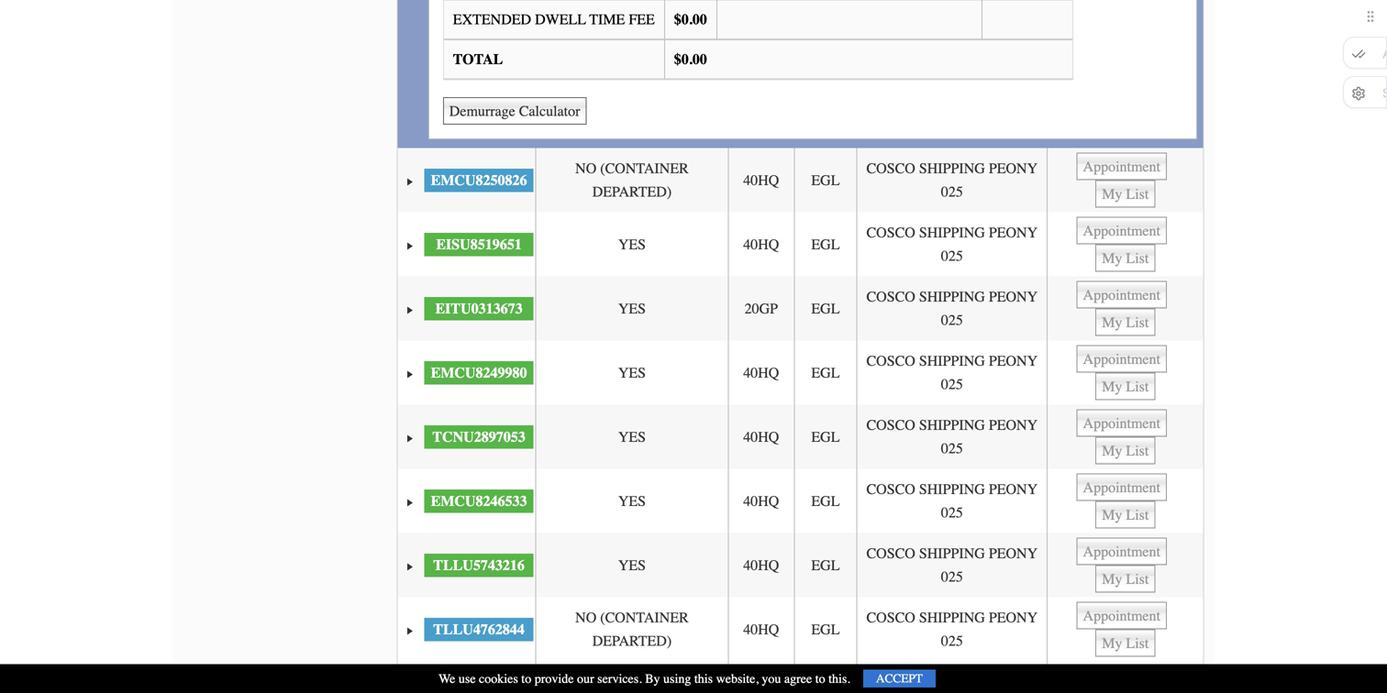 Task type: vqa. For each thing, say whether or not it's contained in the screenshot.


Task type: locate. For each thing, give the bounding box(es) containing it.
1 vertical spatial $0.00
[[674, 51, 707, 68]]

0 vertical spatial no
[[576, 160, 597, 177]]

egl cell
[[794, 148, 857, 213], [794, 213, 857, 277], [794, 277, 857, 341], [794, 341, 857, 405], [794, 405, 857, 470], [794, 470, 857, 534], [794, 534, 857, 598], [794, 598, 857, 662]]

tllu5743216 cell
[[423, 534, 536, 598]]

5 025 from the top
[[941, 441, 963, 458]]

cosco for eitu0313673
[[867, 289, 916, 306]]

40hq
[[744, 172, 780, 189], [744, 236, 780, 253], [744, 365, 780, 382], [744, 429, 780, 446], [744, 493, 780, 510], [744, 557, 780, 574], [744, 622, 780, 639]]

2 yes from the top
[[618, 300, 646, 317]]

8 025 from the top
[[941, 633, 963, 650]]

shipping for emcu8246533
[[919, 481, 986, 498]]

025 for eitu0313673
[[941, 312, 963, 329]]

2 egl from the top
[[812, 236, 840, 253]]

cell for eisu8519651
[[1047, 213, 1204, 277]]

peony for tcnu2897053
[[989, 417, 1038, 434]]

1 shipping from the top
[[919, 160, 986, 177]]

1 $0.00 from the top
[[674, 11, 707, 28]]

6 yes from the top
[[618, 557, 646, 574]]

egl cell for emcu8246533
[[794, 470, 857, 534]]

egl for emcu8249980
[[812, 365, 840, 382]]

5 cosco shipping peony 025 from the top
[[867, 417, 1038, 458]]

we use cookies to provide our services. by using this website, you agree to this.
[[439, 672, 851, 687]]

2 40hq cell from the top
[[728, 213, 794, 277]]

website,
[[716, 672, 759, 687]]

7 40hq from the top
[[744, 622, 780, 639]]

0 vertical spatial (container
[[600, 160, 689, 177]]

025
[[941, 184, 963, 201], [941, 248, 963, 265], [941, 312, 963, 329], [941, 376, 963, 393], [941, 441, 963, 458], [941, 505, 963, 522], [941, 569, 963, 586], [941, 633, 963, 650]]

2 no (container departed) cell from the top
[[536, 598, 728, 662]]

3 cosco shipping peony 025 cell from the top
[[857, 277, 1047, 341]]

6 40hq cell from the top
[[728, 534, 794, 598]]

1 cosco shipping peony 025 from the top
[[867, 160, 1038, 201]]

no (container departed)
[[576, 160, 689, 201], [576, 610, 689, 650]]

1 departed) from the top
[[593, 184, 672, 201]]

8 egl cell from the top
[[794, 598, 857, 662]]

2 cosco shipping peony 025 cell from the top
[[857, 213, 1047, 277]]

1 vertical spatial departed)
[[593, 633, 672, 650]]

cosco for tllu4762844
[[867, 610, 916, 627]]

2 025 from the top
[[941, 248, 963, 265]]

5 egl from the top
[[812, 429, 840, 446]]

1 40hq cell from the top
[[728, 148, 794, 213]]

5 cosco from the top
[[867, 417, 916, 434]]

egl
[[812, 172, 840, 189], [812, 236, 840, 253], [812, 300, 840, 317], [812, 365, 840, 382], [812, 429, 840, 446], [812, 493, 840, 510], [812, 557, 840, 574], [812, 622, 840, 639]]

shipping for tllu4762844
[[919, 610, 986, 627]]

025 for emcu8250826
[[941, 184, 963, 201]]

025 for tllu5743216
[[941, 569, 963, 586]]

3 yes cell from the top
[[536, 341, 728, 405]]

2 peony from the top
[[989, 224, 1038, 241]]

peony for eisu8519651
[[989, 224, 1038, 241]]

no
[[576, 160, 597, 177], [576, 610, 597, 627], [576, 674, 597, 691]]

cosco shipping peony 025 cell for emcu8246533
[[857, 470, 1047, 534]]

extended
[[453, 11, 531, 28]]

7 cosco from the top
[[867, 546, 916, 563]]

yes cell for tllu5743216
[[536, 534, 728, 598]]

8 cosco from the top
[[867, 610, 916, 627]]

1 025 from the top
[[941, 184, 963, 201]]

$0.00 for total
[[674, 51, 707, 68]]

5 40hq cell from the top
[[728, 470, 794, 534]]

(container for emcu8250826
[[600, 160, 689, 177]]

shipping
[[919, 160, 986, 177], [919, 224, 986, 241], [919, 289, 986, 306], [919, 353, 986, 370], [919, 417, 986, 434], [919, 481, 986, 498], [919, 546, 986, 563], [919, 610, 986, 627], [919, 674, 986, 691]]

no (container departed) cell
[[536, 148, 728, 213], [536, 598, 728, 662]]

8 egl from the top
[[812, 622, 840, 639]]

3 cosco shipping peony 025 from the top
[[867, 289, 1038, 329]]

0 vertical spatial $0.00
[[674, 11, 707, 28]]

7 egl from the top
[[812, 557, 840, 574]]

tab list
[[424, 0, 1202, 144]]

no (container departed) cell for tllu4762844
[[536, 598, 728, 662]]

using
[[664, 672, 691, 687]]

2 40hq from the top
[[744, 236, 780, 253]]

yes cell
[[536, 213, 728, 277], [536, 277, 728, 341], [536, 341, 728, 405], [536, 405, 728, 470], [536, 470, 728, 534], [536, 534, 728, 598]]

025 for tllu4762844
[[941, 633, 963, 650]]

None button
[[443, 97, 587, 125], [1077, 153, 1167, 180], [1096, 180, 1156, 208], [1077, 217, 1167, 245], [1096, 245, 1156, 272], [1077, 281, 1167, 309], [1096, 309, 1156, 336], [1077, 346, 1167, 373], [1096, 373, 1156, 401], [1077, 410, 1167, 437], [1096, 437, 1156, 465], [1077, 474, 1167, 502], [1096, 502, 1156, 529], [1077, 538, 1167, 566], [1096, 566, 1156, 593], [1077, 603, 1167, 630], [1096, 630, 1156, 658], [1077, 667, 1167, 694], [443, 97, 587, 125], [1077, 153, 1167, 180], [1096, 180, 1156, 208], [1077, 217, 1167, 245], [1096, 245, 1156, 272], [1077, 281, 1167, 309], [1096, 309, 1156, 336], [1077, 346, 1167, 373], [1096, 373, 1156, 401], [1077, 410, 1167, 437], [1096, 437, 1156, 465], [1077, 474, 1167, 502], [1096, 502, 1156, 529], [1077, 538, 1167, 566], [1096, 566, 1156, 593], [1077, 603, 1167, 630], [1096, 630, 1156, 658], [1077, 667, 1167, 694]]

0 vertical spatial no (container departed) cell
[[536, 148, 728, 213]]

shipping for tllu5743216
[[919, 546, 986, 563]]

0 vertical spatial departed)
[[593, 184, 672, 201]]

eisu8519651 cell
[[423, 213, 536, 277]]

cosco shipping peony 025 for emcu8246533
[[867, 481, 1038, 522]]

cell
[[1047, 148, 1204, 213], [1047, 213, 1204, 277], [1047, 277, 1204, 341], [1047, 341, 1204, 405], [1047, 405, 1204, 470], [1047, 470, 1204, 534], [1047, 534, 1204, 598], [1047, 598, 1204, 662], [423, 662, 536, 694], [728, 662, 794, 694], [794, 662, 857, 694]]

peony
[[989, 160, 1038, 177], [989, 224, 1038, 241], [989, 289, 1038, 306], [989, 353, 1038, 370], [989, 417, 1038, 434], [989, 481, 1038, 498], [989, 546, 1038, 563], [989, 610, 1038, 627], [989, 674, 1038, 691]]

row
[[398, 148, 1204, 213], [398, 213, 1204, 277], [398, 277, 1204, 341], [398, 341, 1204, 405], [398, 405, 1204, 470], [398, 470, 1204, 534], [398, 534, 1204, 598], [398, 598, 1204, 662], [398, 662, 1204, 694]]

4 peony from the top
[[989, 353, 1038, 370]]

cell for emcu8249980
[[1047, 341, 1204, 405]]

1 yes cell from the top
[[536, 213, 728, 277]]

5 cosco shipping peony 025 cell from the top
[[857, 405, 1047, 470]]

emcu8250826
[[431, 172, 527, 189]]

fee
[[629, 11, 655, 28]]

$0.00
[[674, 11, 707, 28], [674, 51, 707, 68]]

egl cell for tcnu2897053
[[794, 405, 857, 470]]

emcu8246533
[[431, 493, 527, 510]]

no (container departed) for tllu4762844
[[576, 610, 689, 650]]

4 yes cell from the top
[[536, 405, 728, 470]]

40hq cell
[[728, 148, 794, 213], [728, 213, 794, 277], [728, 341, 794, 405], [728, 405, 794, 470], [728, 470, 794, 534], [728, 534, 794, 598], [728, 598, 794, 662]]

2 no (container departed) from the top
[[576, 610, 689, 650]]

1 vertical spatial (container
[[600, 610, 689, 627]]

peony for eitu0313673
[[989, 289, 1038, 306]]

cosco shipping peony
[[867, 674, 1038, 694]]

6 peony from the top
[[989, 481, 1038, 498]]

2 yes cell from the top
[[536, 277, 728, 341]]

cosco
[[867, 160, 916, 177], [867, 224, 916, 241], [867, 289, 916, 306], [867, 353, 916, 370], [867, 417, 916, 434], [867, 481, 916, 498], [867, 546, 916, 563], [867, 610, 916, 627], [867, 674, 916, 691]]

cosco shipping peony 025 for tllu5743216
[[867, 546, 1038, 586]]

6 egl from the top
[[812, 493, 840, 510]]

2 shipping from the top
[[919, 224, 986, 241]]

$0.00 for extended dwell time fee
[[674, 11, 707, 28]]

8 cosco shipping peony 025 from the top
[[867, 610, 1038, 650]]

cosco for emcu8250826
[[867, 160, 916, 177]]

5 40hq from the top
[[744, 493, 780, 510]]

6 yes cell from the top
[[536, 534, 728, 598]]

4 40hq cell from the top
[[728, 405, 794, 470]]

6 cosco from the top
[[867, 481, 916, 498]]

6 40hq from the top
[[744, 557, 780, 574]]

8 row from the top
[[398, 598, 1204, 662]]

3 egl cell from the top
[[794, 277, 857, 341]]

8 cosco shipping peony 025 cell from the top
[[857, 598, 1047, 662]]

cosco shipping peony 025 cell
[[857, 148, 1047, 213], [857, 213, 1047, 277], [857, 277, 1047, 341], [857, 341, 1047, 405], [857, 405, 1047, 470], [857, 470, 1047, 534], [857, 534, 1047, 598], [857, 598, 1047, 662]]

4 egl from the top
[[812, 365, 840, 382]]

8 peony from the top
[[989, 610, 1038, 627]]

cosco shipping peony 025 for tllu4762844
[[867, 610, 1038, 650]]

emcu8249980
[[431, 365, 527, 382]]

025 for emcu8249980
[[941, 376, 963, 393]]

7 row from the top
[[398, 534, 1204, 598]]

1 no (container departed) from the top
[[576, 160, 689, 201]]

1 yes from the top
[[618, 236, 646, 253]]

9 row from the top
[[398, 662, 1204, 694]]

1 vertical spatial no
[[576, 610, 597, 627]]

9 shipping from the top
[[919, 674, 986, 691]]

0 vertical spatial no (container departed)
[[576, 160, 689, 201]]

(container
[[600, 160, 689, 177], [600, 610, 689, 627], [600, 674, 689, 691]]

yes
[[618, 236, 646, 253], [618, 300, 646, 317], [618, 365, 646, 382], [618, 429, 646, 446], [618, 493, 646, 510], [618, 557, 646, 574]]

time
[[590, 11, 625, 28]]

4 cosco from the top
[[867, 353, 916, 370]]

1 peony from the top
[[989, 160, 1038, 177]]

2 (container from the top
[[600, 610, 689, 627]]

4 40hq from the top
[[744, 429, 780, 446]]

3 peony from the top
[[989, 289, 1038, 306]]

4 cosco shipping peony 025 from the top
[[867, 353, 1038, 393]]

6 egl cell from the top
[[794, 470, 857, 534]]

7 egl cell from the top
[[794, 534, 857, 598]]

9 peony from the top
[[989, 674, 1038, 691]]

7 shipping from the top
[[919, 546, 986, 563]]

0 horizontal spatial to
[[522, 672, 532, 687]]

yes cell for emcu8249980
[[536, 341, 728, 405]]

cosco shipping peony 025
[[867, 160, 1038, 201], [867, 224, 1038, 265], [867, 289, 1038, 329], [867, 353, 1038, 393], [867, 417, 1038, 458], [867, 481, 1038, 522], [867, 546, 1038, 586], [867, 610, 1038, 650]]

3 yes from the top
[[618, 365, 646, 382]]

no for tllu4762844
[[576, 610, 597, 627]]

5 yes cell from the top
[[536, 470, 728, 534]]

4 025 from the top
[[941, 376, 963, 393]]

shipping for tcnu2897053
[[919, 417, 986, 434]]

shipping for emcu8249980
[[919, 353, 986, 370]]

2 no from the top
[[576, 610, 597, 627]]

1 cosco shipping peony 025 cell from the top
[[857, 148, 1047, 213]]

6 025 from the top
[[941, 505, 963, 522]]

extended dwell time fee
[[453, 11, 655, 28]]

3 shipping from the top
[[919, 289, 986, 306]]

4 egl cell from the top
[[794, 341, 857, 405]]

6 shipping from the top
[[919, 481, 986, 498]]

1 vertical spatial no (container departed) cell
[[536, 598, 728, 662]]

to left provide
[[522, 672, 532, 687]]

cosco shipping peony cell
[[857, 662, 1047, 694]]

1 row from the top
[[398, 148, 1204, 213]]

3 40hq from the top
[[744, 365, 780, 382]]

yes cell for tcnu2897053
[[536, 405, 728, 470]]

3 025 from the top
[[941, 312, 963, 329]]

1 vertical spatial no (container departed)
[[576, 610, 689, 650]]

egl for tllu5743216
[[812, 557, 840, 574]]

1 horizontal spatial to
[[816, 672, 826, 687]]

40hq for emcu8249980
[[744, 365, 780, 382]]

3 row from the top
[[398, 277, 1204, 341]]

6 cosco shipping peony 025 cell from the top
[[857, 470, 1047, 534]]

2 vertical spatial no
[[576, 674, 597, 691]]

tllu4762844
[[433, 622, 525, 639]]

departed)
[[593, 184, 672, 201], [593, 633, 672, 650]]

3 cosco from the top
[[867, 289, 916, 306]]

cosco for emcu8249980
[[867, 353, 916, 370]]

peony for tllu5743216
[[989, 546, 1038, 563]]

20gp
[[745, 300, 778, 317]]

to
[[522, 672, 532, 687], [816, 672, 826, 687]]

2 cosco shipping peony 025 from the top
[[867, 224, 1038, 265]]

egl for eisu8519651
[[812, 236, 840, 253]]

1 no (container departed) cell from the top
[[536, 148, 728, 213]]

to left this.
[[816, 672, 826, 687]]

cosco for tcnu2897053
[[867, 417, 916, 434]]

yes cell for eisu8519651
[[536, 213, 728, 277]]

3 40hq cell from the top
[[728, 341, 794, 405]]

1 egl from the top
[[812, 172, 840, 189]]

cosco shipping peony 025 for eitu0313673
[[867, 289, 1038, 329]]

1 cosco from the top
[[867, 160, 916, 177]]

1 no from the top
[[576, 160, 597, 177]]

cell for tllu5743216
[[1047, 534, 1204, 598]]

40hq cell for emcu8246533
[[728, 470, 794, 534]]

2 vertical spatial (container
[[600, 674, 689, 691]]

tcnu2897053
[[433, 429, 526, 446]]

cosco shipping peony 025 cell for tllu5743216
[[857, 534, 1047, 598]]

2 departed) from the top
[[593, 633, 672, 650]]

cosco shipping peony 025 for eisu8519651
[[867, 224, 1038, 265]]

3 no from the top
[[576, 674, 597, 691]]

1 40hq from the top
[[744, 172, 780, 189]]

yes cell for emcu8246533
[[536, 470, 728, 534]]

7 cosco shipping peony 025 from the top
[[867, 546, 1038, 586]]

7 40hq cell from the top
[[728, 598, 794, 662]]

2 egl cell from the top
[[794, 213, 857, 277]]

3 (container from the top
[[600, 674, 689, 691]]

4 shipping from the top
[[919, 353, 986, 370]]

7 025 from the top
[[941, 569, 963, 586]]

yes for tcnu2897053
[[618, 429, 646, 446]]

eitu0313673 cell
[[423, 277, 536, 341]]



Task type: describe. For each thing, give the bounding box(es) containing it.
emcu8246533 cell
[[423, 470, 536, 534]]

egl cell for tllu4762844
[[794, 598, 857, 662]]

40hq for tcnu2897053
[[744, 429, 780, 446]]

cell for eitu0313673
[[1047, 277, 1204, 341]]

cosco shipping peony 025 cell for eitu0313673
[[857, 277, 1047, 341]]

40hq cell for tllu5743216
[[728, 534, 794, 598]]

services.
[[598, 672, 642, 687]]

025 for emcu8246533
[[941, 505, 963, 522]]

no for emcu8250826
[[576, 160, 597, 177]]

1 to from the left
[[522, 672, 532, 687]]

tllu5743216
[[433, 557, 525, 574]]

no inside no (container
[[576, 674, 597, 691]]

accept
[[876, 672, 923, 686]]

dwell
[[535, 11, 586, 28]]

40hq for tllu5743216
[[744, 557, 780, 574]]

6 row from the top
[[398, 470, 1204, 534]]

departed) for tllu4762844
[[593, 633, 672, 650]]

tllu4762844 cell
[[423, 598, 536, 662]]

40hq for eisu8519651
[[744, 236, 780, 253]]

yes for eitu0313673
[[618, 300, 646, 317]]

(container for tllu4762844
[[600, 610, 689, 627]]

shipping for eitu0313673
[[919, 289, 986, 306]]

eisu8519651
[[436, 236, 522, 253]]

we
[[439, 672, 456, 687]]

tab list containing $0.00
[[424, 0, 1202, 144]]

cosco shipping peony 025 cell for emcu8249980
[[857, 341, 1047, 405]]

cell for tllu4762844
[[1047, 598, 1204, 662]]

this.
[[829, 672, 851, 687]]

40hq for tllu4762844
[[744, 622, 780, 639]]

peony for emcu8246533
[[989, 481, 1038, 498]]

cosco shipping peony 025 for tcnu2897053
[[867, 417, 1038, 458]]

5 row from the top
[[398, 405, 1204, 470]]

peony inside cosco shipping peony
[[989, 674, 1038, 691]]

emcu8250826 cell
[[423, 148, 536, 213]]

(container inside no (container
[[600, 674, 689, 691]]

40hq cell for emcu8250826
[[728, 148, 794, 213]]

egl cell for eisu8519651
[[794, 213, 857, 277]]

no (container
[[576, 674, 689, 694]]

2 row from the top
[[398, 213, 1204, 277]]

yes for emcu8249980
[[618, 365, 646, 382]]

yes for tllu5743216
[[618, 557, 646, 574]]

egl cell for eitu0313673
[[794, 277, 857, 341]]

cosco for eisu8519651
[[867, 224, 916, 241]]

peony for tllu4762844
[[989, 610, 1038, 627]]

40hq cell for eisu8519651
[[728, 213, 794, 277]]

no (container departed) for emcu8250826
[[576, 160, 689, 201]]

cell for tcnu2897053
[[1047, 405, 1204, 470]]

40hq for emcu8246533
[[744, 493, 780, 510]]

our
[[577, 672, 594, 687]]

40hq for emcu8250826
[[744, 172, 780, 189]]

total
[[453, 51, 503, 68]]

egl for emcu8246533
[[812, 493, 840, 510]]

yes cell for eitu0313673
[[536, 277, 728, 341]]

peony for emcu8250826
[[989, 160, 1038, 177]]

use
[[459, 672, 476, 687]]

025 for tcnu2897053
[[941, 441, 963, 458]]

eitu0313673
[[435, 300, 523, 317]]

egl for tcnu2897053
[[812, 429, 840, 446]]

no (container cell
[[536, 662, 728, 694]]

yes for emcu8246533
[[618, 493, 646, 510]]

shipping inside cosco shipping peony
[[919, 674, 986, 691]]

peony for emcu8249980
[[989, 353, 1038, 370]]

agree
[[785, 672, 812, 687]]

shipping for emcu8250826
[[919, 160, 986, 177]]

cosco for emcu8246533
[[867, 481, 916, 498]]

40hq cell for tllu4762844
[[728, 598, 794, 662]]

egl cell for emcu8249980
[[794, 341, 857, 405]]

cell for emcu8246533
[[1047, 470, 1204, 534]]

egl for eitu0313673
[[812, 300, 840, 317]]

yes for eisu8519651
[[618, 236, 646, 253]]

40hq cell for emcu8249980
[[728, 341, 794, 405]]

row containing no (container
[[398, 662, 1204, 694]]

tcnu2897053 cell
[[423, 405, 536, 470]]

you
[[762, 672, 781, 687]]

departed) for emcu8250826
[[593, 184, 672, 201]]

cosco shipping peony 025 cell for emcu8250826
[[857, 148, 1047, 213]]

provide
[[535, 672, 574, 687]]

20gp cell
[[728, 277, 794, 341]]

emcu8249980 cell
[[423, 341, 536, 405]]

by
[[645, 672, 660, 687]]

egl cell for tllu5743216
[[794, 534, 857, 598]]

4 row from the top
[[398, 341, 1204, 405]]

accept button
[[863, 670, 936, 688]]

40hq cell for tcnu2897053
[[728, 405, 794, 470]]

no (container departed) cell for emcu8250826
[[536, 148, 728, 213]]

cosco for tllu5743216
[[867, 546, 916, 563]]

cell for emcu8250826
[[1047, 148, 1204, 213]]

cosco inside cosco shipping peony
[[867, 674, 916, 691]]

egl cell for emcu8250826
[[794, 148, 857, 213]]

025 for eisu8519651
[[941, 248, 963, 265]]

this
[[695, 672, 713, 687]]

2 to from the left
[[816, 672, 826, 687]]

cosco shipping peony 025 cell for eisu8519651
[[857, 213, 1047, 277]]

cookies
[[479, 672, 518, 687]]

cosco shipping peony 025 cell for tcnu2897053
[[857, 405, 1047, 470]]

cosco shipping peony 025 for emcu8250826
[[867, 160, 1038, 201]]

cosco shipping peony 025 cell for tllu4762844
[[857, 598, 1047, 662]]

cosco shipping peony 025 for emcu8249980
[[867, 353, 1038, 393]]

egl for emcu8250826
[[812, 172, 840, 189]]

egl for tllu4762844
[[812, 622, 840, 639]]



